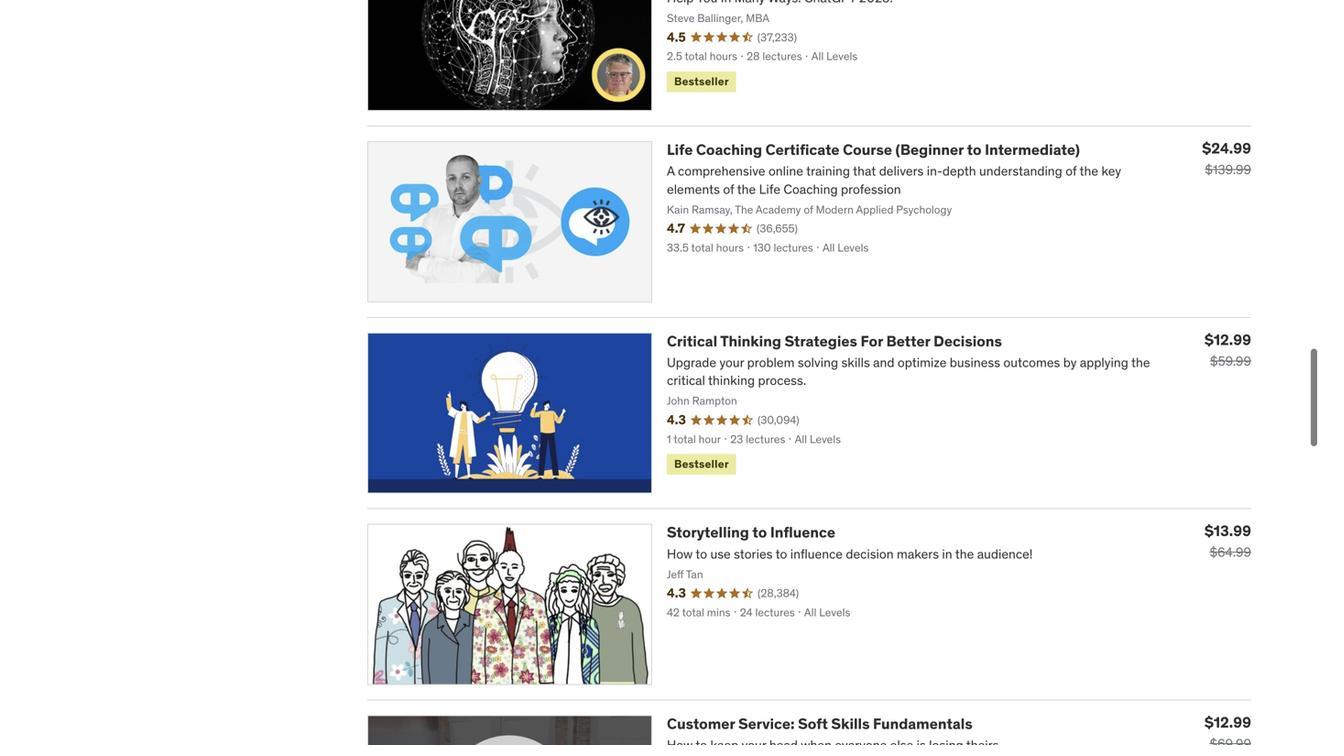 Task type: describe. For each thing, give the bounding box(es) containing it.
service:
[[739, 714, 795, 733]]

critical thinking strategies for better decisions
[[667, 332, 1003, 350]]

$64.99
[[1210, 544, 1252, 561]]

certificate
[[766, 140, 840, 159]]

customer
[[667, 714, 735, 733]]

influence
[[771, 523, 836, 542]]

better
[[887, 332, 931, 350]]

$13.99
[[1205, 522, 1252, 540]]

customer service: soft skills fundamentals link
[[667, 714, 973, 733]]

(beginner
[[896, 140, 964, 159]]

$139.99
[[1205, 161, 1252, 178]]

$24.99
[[1203, 139, 1252, 158]]

0 horizontal spatial to
[[753, 523, 767, 542]]

storytelling to influence
[[667, 523, 836, 542]]

decisions
[[934, 332, 1003, 350]]

1 horizontal spatial to
[[968, 140, 982, 159]]

thinking
[[721, 332, 782, 350]]

$12.99 for $12.99
[[1205, 713, 1252, 732]]

storytelling
[[667, 523, 750, 542]]

$12.99 for $12.99 $59.99
[[1205, 330, 1252, 349]]

storytelling to influence link
[[667, 523, 836, 542]]

critical
[[667, 332, 718, 350]]

soft
[[798, 714, 828, 733]]



Task type: locate. For each thing, give the bounding box(es) containing it.
course
[[843, 140, 893, 159]]

to left influence
[[753, 523, 767, 542]]

$12.99
[[1205, 330, 1252, 349], [1205, 713, 1252, 732]]

fundamentals
[[873, 714, 973, 733]]

critical thinking strategies for better decisions link
[[667, 332, 1003, 350]]

1 vertical spatial $12.99
[[1205, 713, 1252, 732]]

$24.99 $139.99
[[1203, 139, 1252, 178]]

life coaching certificate course (beginner to intermediate)
[[667, 140, 1080, 159]]

1 $12.99 from the top
[[1205, 330, 1252, 349]]

$12.99 $59.99
[[1205, 330, 1252, 369]]

$59.99
[[1211, 353, 1252, 369]]

0 vertical spatial to
[[968, 140, 982, 159]]

to right (beginner
[[968, 140, 982, 159]]

0 vertical spatial $12.99
[[1205, 330, 1252, 349]]

1 vertical spatial to
[[753, 523, 767, 542]]

2 $12.99 from the top
[[1205, 713, 1252, 732]]

coaching
[[696, 140, 763, 159]]

customer service: soft skills fundamentals
[[667, 714, 973, 733]]

life coaching certificate course (beginner to intermediate) link
[[667, 140, 1080, 159]]

skills
[[832, 714, 870, 733]]

$13.99 $64.99
[[1205, 522, 1252, 561]]

strategies
[[785, 332, 858, 350]]

for
[[861, 332, 883, 350]]

to
[[968, 140, 982, 159], [753, 523, 767, 542]]

intermediate)
[[985, 140, 1080, 159]]

life
[[667, 140, 693, 159]]



Task type: vqa. For each thing, say whether or not it's contained in the screenshot.
$59.99
yes



